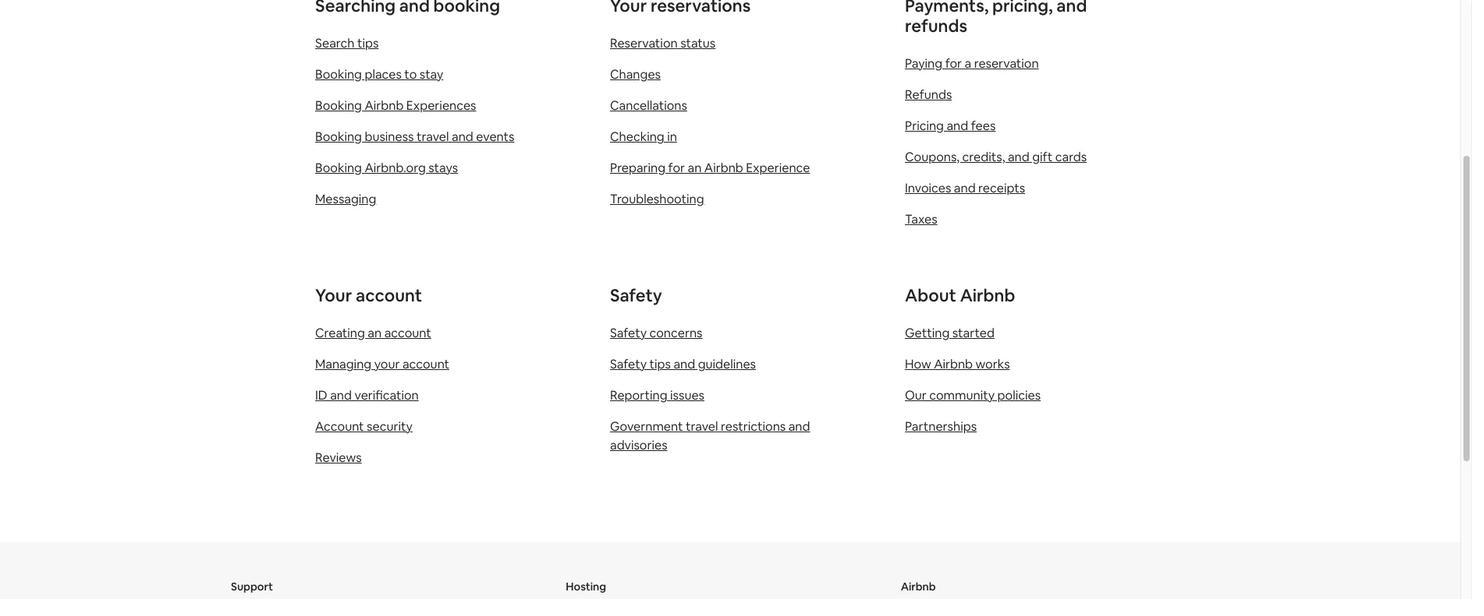 Task type: locate. For each thing, give the bounding box(es) containing it.
changes
[[610, 66, 661, 83]]

account
[[356, 285, 422, 307], [384, 325, 431, 342], [403, 357, 449, 373]]

travel down experiences
[[417, 129, 449, 145]]

booking
[[315, 66, 362, 83], [315, 98, 362, 114], [315, 129, 362, 145], [315, 160, 362, 176]]

for for paying
[[945, 55, 962, 72]]

safety left concerns
[[610, 325, 647, 342]]

1 booking from the top
[[315, 66, 362, 83]]

works
[[976, 357, 1010, 373]]

for
[[945, 55, 962, 72], [668, 160, 685, 176]]

account for your
[[403, 357, 449, 373]]

payments, pricing, and refunds
[[905, 0, 1087, 37]]

pricing,
[[992, 0, 1053, 16]]

airbnb for how
[[934, 357, 973, 373]]

taxes
[[905, 211, 938, 228]]

an up managing your account
[[368, 325, 382, 342]]

and right 'pricing,'
[[1057, 0, 1087, 16]]

0 horizontal spatial travel
[[417, 129, 449, 145]]

managing
[[315, 357, 372, 373]]

reservation status
[[610, 35, 716, 51]]

for left 'a'
[[945, 55, 962, 72]]

for for preparing
[[668, 160, 685, 176]]

reservation
[[610, 35, 678, 51]]

getting started
[[905, 325, 995, 342]]

paying
[[905, 55, 943, 72]]

search tips
[[315, 35, 379, 51]]

troubleshooting link
[[610, 191, 704, 208]]

account right your at left
[[403, 357, 449, 373]]

coupons, credits, and gift cards
[[905, 149, 1087, 165]]

0 vertical spatial for
[[945, 55, 962, 72]]

booking for booking airbnb experiences
[[315, 98, 362, 114]]

account up your at left
[[384, 325, 431, 342]]

and left events
[[452, 129, 473, 145]]

events
[[476, 129, 515, 145]]

1 vertical spatial travel
[[686, 419, 718, 435]]

1 horizontal spatial tips
[[650, 357, 671, 373]]

1 horizontal spatial travel
[[686, 419, 718, 435]]

tips up the reporting issues
[[650, 357, 671, 373]]

4 booking from the top
[[315, 160, 362, 176]]

safety concerns link
[[610, 325, 703, 342]]

preparing for an airbnb experience link
[[610, 160, 810, 176]]

preparing for an airbnb experience
[[610, 160, 810, 176]]

1 vertical spatial for
[[668, 160, 685, 176]]

0 vertical spatial safety
[[610, 285, 662, 307]]

travel down issues
[[686, 419, 718, 435]]

and left gift
[[1008, 149, 1030, 165]]

fees
[[971, 118, 996, 134]]

refunds
[[905, 15, 967, 37]]

our community policies
[[905, 388, 1041, 404]]

safety
[[610, 285, 662, 307], [610, 325, 647, 342], [610, 357, 647, 373]]

airbnb
[[365, 98, 404, 114], [704, 160, 743, 176], [960, 285, 1015, 307], [934, 357, 973, 373], [901, 580, 936, 595]]

account
[[315, 419, 364, 435]]

booking down booking places to stay
[[315, 98, 362, 114]]

safety up reporting
[[610, 357, 647, 373]]

restrictions
[[721, 419, 786, 435]]

cards
[[1055, 149, 1087, 165]]

account up 'creating an account'
[[356, 285, 422, 307]]

2 booking from the top
[[315, 98, 362, 114]]

receipts
[[978, 180, 1025, 197]]

0 vertical spatial account
[[356, 285, 422, 307]]

messaging link
[[315, 191, 376, 208]]

airbnb for about
[[960, 285, 1015, 307]]

2 safety from the top
[[610, 325, 647, 342]]

and inside "government travel restrictions and advisories"
[[789, 419, 810, 435]]

for down in
[[668, 160, 685, 176]]

2 vertical spatial account
[[403, 357, 449, 373]]

a
[[965, 55, 972, 72]]

and inside payments, pricing, and refunds
[[1057, 0, 1087, 16]]

id and verification link
[[315, 388, 419, 404]]

1 vertical spatial account
[[384, 325, 431, 342]]

booking up messaging link
[[315, 160, 362, 176]]

and right the restrictions
[[789, 419, 810, 435]]

safety for safety
[[610, 285, 662, 307]]

an
[[688, 160, 702, 176], [368, 325, 382, 342]]

creating an account
[[315, 325, 431, 342]]

an up troubleshooting link
[[688, 160, 702, 176]]

0 vertical spatial travel
[[417, 129, 449, 145]]

1 safety from the top
[[610, 285, 662, 307]]

airbnb.org
[[365, 160, 426, 176]]

changes link
[[610, 66, 661, 83]]

experiences
[[406, 98, 476, 114]]

account for an
[[384, 325, 431, 342]]

and up issues
[[674, 357, 695, 373]]

0 vertical spatial tips
[[357, 35, 379, 51]]

0 horizontal spatial for
[[668, 160, 685, 176]]

booking for booking airbnb.org stays
[[315, 160, 362, 176]]

tips right search
[[357, 35, 379, 51]]

safety concerns
[[610, 325, 703, 342]]

1 vertical spatial safety
[[610, 325, 647, 342]]

refunds link
[[905, 87, 952, 103]]

safety up safety concerns
[[610, 285, 662, 307]]

travel
[[417, 129, 449, 145], [686, 419, 718, 435]]

pricing
[[905, 118, 944, 134]]

3 booking from the top
[[315, 129, 362, 145]]

your account
[[315, 285, 422, 307]]

community
[[929, 388, 995, 404]]

0 horizontal spatial tips
[[357, 35, 379, 51]]

2 vertical spatial safety
[[610, 357, 647, 373]]

booking left the "business"
[[315, 129, 362, 145]]

status
[[680, 35, 716, 51]]

id and verification
[[315, 388, 419, 404]]

creating
[[315, 325, 365, 342]]

coupons,
[[905, 149, 960, 165]]

reporting
[[610, 388, 668, 404]]

how
[[905, 357, 931, 373]]

security
[[367, 419, 413, 435]]

pricing and fees
[[905, 118, 996, 134]]

your
[[374, 357, 400, 373]]

0 vertical spatial an
[[688, 160, 702, 176]]

booking places to stay link
[[315, 66, 443, 83]]

getting
[[905, 325, 950, 342]]

3 safety from the top
[[610, 357, 647, 373]]

booking airbnb.org stays
[[315, 160, 458, 176]]

1 horizontal spatial an
[[688, 160, 702, 176]]

safety for safety tips and guidelines
[[610, 357, 647, 373]]

stay
[[420, 66, 443, 83]]

airbnb for booking
[[365, 98, 404, 114]]

and
[[1057, 0, 1087, 16], [947, 118, 968, 134], [452, 129, 473, 145], [1008, 149, 1030, 165], [954, 180, 976, 197], [674, 357, 695, 373], [330, 388, 352, 404], [789, 419, 810, 435]]

1 vertical spatial tips
[[650, 357, 671, 373]]

tips
[[357, 35, 379, 51], [650, 357, 671, 373]]

managing your account
[[315, 357, 449, 373]]

booking business travel and events
[[315, 129, 515, 145]]

troubleshooting
[[610, 191, 704, 208]]

messaging
[[315, 191, 376, 208]]

1 horizontal spatial for
[[945, 55, 962, 72]]

booking down search
[[315, 66, 362, 83]]

1 vertical spatial an
[[368, 325, 382, 342]]



Task type: describe. For each thing, give the bounding box(es) containing it.
taxes link
[[905, 211, 938, 228]]

search
[[315, 35, 355, 51]]

tips for search
[[357, 35, 379, 51]]

creating an account link
[[315, 325, 431, 342]]

verification
[[355, 388, 419, 404]]

travel inside "government travel restrictions and advisories"
[[686, 419, 718, 435]]

checking
[[610, 129, 665, 145]]

issues
[[670, 388, 705, 404]]

booking for booking business travel and events
[[315, 129, 362, 145]]

invoices and receipts link
[[905, 180, 1025, 197]]

your
[[315, 285, 352, 307]]

booking for booking places to stay
[[315, 66, 362, 83]]

partnerships link
[[905, 419, 977, 435]]

reservation status link
[[610, 35, 716, 51]]

safety tips and guidelines
[[610, 357, 756, 373]]

about airbnb
[[905, 285, 1015, 307]]

cancellations link
[[610, 98, 687, 114]]

safety for safety concerns
[[610, 325, 647, 342]]

our community policies link
[[905, 388, 1041, 404]]

partnerships
[[905, 419, 977, 435]]

reporting issues
[[610, 388, 705, 404]]

search tips link
[[315, 35, 379, 51]]

booking business travel and events link
[[315, 129, 515, 145]]

gift
[[1032, 149, 1053, 165]]

reviews
[[315, 450, 362, 467]]

id
[[315, 388, 327, 404]]

hosting
[[566, 580, 606, 595]]

refunds
[[905, 87, 952, 103]]

how airbnb works link
[[905, 357, 1010, 373]]

safety tips and guidelines link
[[610, 357, 756, 373]]

booking airbnb experiences link
[[315, 98, 476, 114]]

government travel restrictions and advisories
[[610, 419, 810, 454]]

paying for a reservation
[[905, 55, 1039, 72]]

pricing and fees link
[[905, 118, 996, 134]]

paying for a reservation link
[[905, 55, 1039, 72]]

to
[[404, 66, 417, 83]]

coupons, credits, and gift cards link
[[905, 149, 1087, 165]]

business
[[365, 129, 414, 145]]

account security link
[[315, 419, 413, 435]]

tips for safety
[[650, 357, 671, 373]]

policies
[[998, 388, 1041, 404]]

preparing
[[610, 160, 666, 176]]

government
[[610, 419, 683, 435]]

guidelines
[[698, 357, 756, 373]]

support
[[231, 580, 273, 595]]

booking places to stay
[[315, 66, 443, 83]]

and right the id
[[330, 388, 352, 404]]

experience
[[746, 160, 810, 176]]

managing your account link
[[315, 357, 449, 373]]

advisories
[[610, 438, 668, 454]]

0 horizontal spatial an
[[368, 325, 382, 342]]

government travel restrictions and advisories link
[[610, 419, 810, 454]]

stays
[[429, 160, 458, 176]]

reporting issues link
[[610, 388, 705, 404]]

about
[[905, 285, 957, 307]]

in
[[667, 129, 677, 145]]

our
[[905, 388, 927, 404]]

places
[[365, 66, 402, 83]]

and down credits,
[[954, 180, 976, 197]]

how airbnb works
[[905, 357, 1010, 373]]

credits,
[[962, 149, 1005, 165]]

account security
[[315, 419, 413, 435]]

and left fees
[[947, 118, 968, 134]]

started
[[952, 325, 995, 342]]

checking in
[[610, 129, 677, 145]]

payments,
[[905, 0, 989, 16]]

booking airbnb.org stays link
[[315, 160, 458, 176]]

cancellations
[[610, 98, 687, 114]]

getting started link
[[905, 325, 995, 342]]

concerns
[[650, 325, 703, 342]]

invoices
[[905, 180, 951, 197]]

invoices and receipts
[[905, 180, 1025, 197]]



Task type: vqa. For each thing, say whether or not it's contained in the screenshot.
ID and verification LINK
yes



